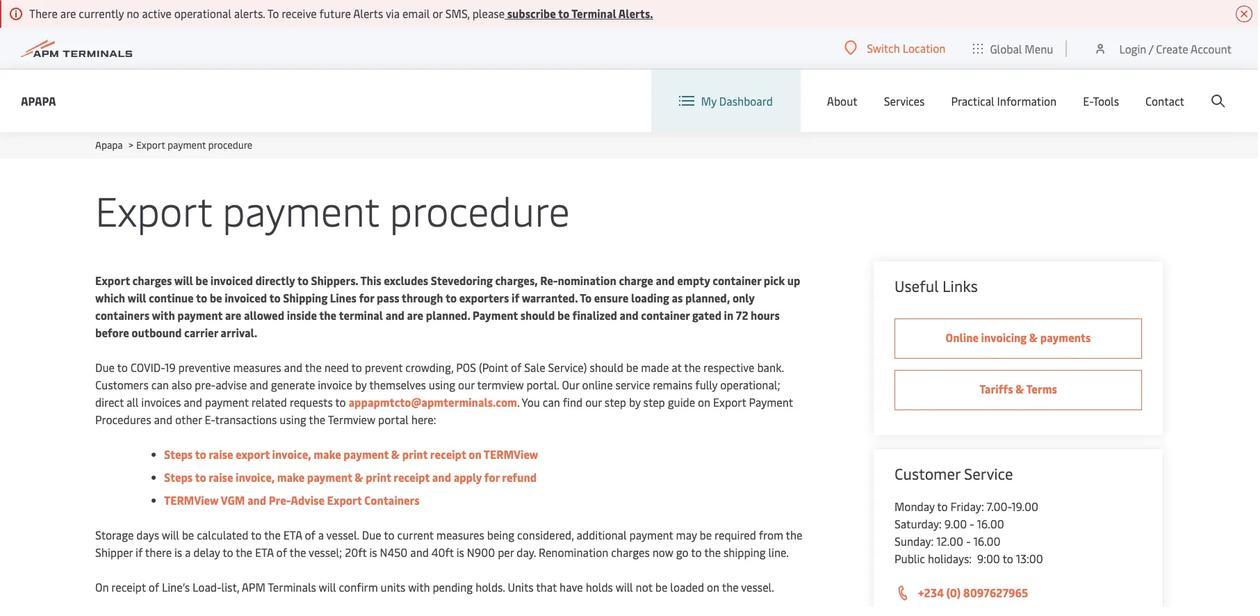 Task type: locate. For each thing, give the bounding box(es) containing it.
&
[[1030, 330, 1038, 345], [1016, 381, 1025, 396], [391, 446, 400, 462], [355, 469, 363, 485]]

holds
[[586, 579, 613, 595]]

measures inside storage days will be calculated to the eta of a vessel. due to current measures being considered, additional payment may be required from the shipper if there is a delay to the eta of the vessel; 20ft is n450 and 40ft is n900 per day. renomination charges now go to the shipping line.
[[437, 527, 485, 542]]

transactions
[[215, 412, 277, 427]]

make up steps to raise invoice, make payment & print receipt and apply for refund link
[[314, 446, 341, 462]]

apapa for apapa > export payment procedure
[[95, 138, 123, 152]]

please
[[473, 6, 505, 21]]

1 horizontal spatial print
[[402, 446, 428, 462]]

planned,
[[686, 290, 730, 305]]

can down portal.
[[543, 394, 560, 410]]

1 vertical spatial our
[[586, 394, 602, 410]]

1 vertical spatial measures
[[437, 527, 485, 542]]

due up 20ft
[[362, 527, 382, 542]]

1 horizontal spatial apapa link
[[95, 138, 123, 152]]

0 vertical spatial on
[[698, 394, 711, 410]]

a up vessel;
[[318, 527, 324, 542]]

should inside due to covid-19 preventive measures and the need to prevent crowding, pos (point of sale service) should be made at the respective bank. customers can also pre-advise and generate invoice by themselves using our termview portal. our online service remains fully operational; direct all invoices and payment related requests to
[[590, 360, 624, 375]]

measures up advise
[[233, 360, 281, 375]]

remains
[[653, 377, 693, 392]]

1 horizontal spatial are
[[225, 307, 242, 323]]

using inside . you can find our step by step guide on export payment procedures and other e-transactions using the termview portal here:
[[280, 412, 306, 427]]

are down through
[[407, 307, 424, 323]]

0 vertical spatial vessel.
[[327, 527, 359, 542]]

1 is from the left
[[175, 544, 182, 560]]

1 vertical spatial print
[[366, 469, 391, 485]]

1 vertical spatial procedure
[[390, 182, 570, 237]]

1 horizontal spatial to
[[580, 290, 592, 305]]

useful links
[[895, 275, 978, 296]]

excludes
[[384, 273, 428, 288]]

1 vertical spatial termview
[[164, 492, 219, 508]]

by inside . you can find our step by step guide on export payment procedures and other e-transactions using the termview portal here:
[[629, 394, 641, 410]]

tools
[[1093, 93, 1120, 108]]

to down nomination
[[580, 290, 592, 305]]

1 vertical spatial invoice,
[[236, 469, 275, 485]]

service
[[965, 463, 1014, 484]]

for inside export charges will be invoiced directly to shippers. this excludes stevedoring charges, re-nomination charge and empty container pick up which will continue to be invoiced to shipping lines for pass through to exporters if warranted. to ensure loading as planned, only containers with payment are allowed inside the terminal and are planned. payment should be finalized and container gated in 72 hours before outbound carrier arrival.
[[359, 290, 374, 305]]

direct
[[95, 394, 124, 410]]

of left line's
[[149, 579, 159, 595]]

close alert image
[[1236, 6, 1253, 22]]

is right there
[[175, 544, 182, 560]]

- right 9.00
[[970, 516, 975, 531]]

0 vertical spatial can
[[151, 377, 169, 392]]

0 horizontal spatial make
[[277, 469, 305, 485]]

to right alerts.
[[268, 6, 279, 21]]

0 horizontal spatial is
[[175, 544, 182, 560]]

refund
[[502, 469, 537, 485]]

1 vertical spatial can
[[543, 394, 560, 410]]

0 horizontal spatial container
[[641, 307, 690, 323]]

2 raise from the top
[[209, 469, 233, 485]]

apm
[[242, 579, 265, 595]]

and down current
[[410, 544, 429, 560]]

export down apapa > export payment procedure
[[95, 182, 212, 237]]

a left delay
[[185, 544, 191, 560]]

pick
[[764, 273, 785, 288]]

are right there
[[60, 6, 76, 21]]

e- inside . you can find our step by step guide on export payment procedures and other e-transactions using the termview portal here:
[[205, 412, 215, 427]]

raise up vgm
[[209, 469, 233, 485]]

switch location
[[867, 40, 946, 56]]

shipper
[[95, 544, 133, 560]]

1 horizontal spatial apapa
[[95, 138, 123, 152]]

with right units
[[408, 579, 430, 595]]

1 horizontal spatial with
[[408, 579, 430, 595]]

vessel. down 'shipping'
[[741, 579, 774, 595]]

0 vertical spatial termview
[[484, 446, 538, 462]]

2 is from the left
[[370, 544, 377, 560]]

1 horizontal spatial eta
[[284, 527, 302, 542]]

0 horizontal spatial if
[[136, 544, 143, 560]]

1 vertical spatial -
[[967, 533, 971, 549]]

0 horizontal spatial step
[[605, 394, 627, 410]]

1 horizontal spatial is
[[370, 544, 377, 560]]

1 vertical spatial vessel.
[[741, 579, 774, 595]]

dashboard
[[720, 93, 773, 108]]

receipt up "containers"
[[394, 469, 430, 485]]

export down operational;
[[713, 394, 746, 410]]

0 horizontal spatial vessel.
[[327, 527, 359, 542]]

1 vertical spatial apapa
[[95, 138, 123, 152]]

and up the related
[[250, 377, 268, 392]]

the left need
[[305, 360, 322, 375]]

operational
[[174, 6, 231, 21]]

0 horizontal spatial eta
[[255, 544, 274, 560]]

container up "only"
[[713, 273, 762, 288]]

payment inside . you can find our step by step guide on export payment procedures and other e-transactions using the termview portal here:
[[749, 394, 793, 410]]

can up invoices
[[151, 377, 169, 392]]

you
[[522, 394, 540, 410]]

1 horizontal spatial due
[[362, 527, 382, 542]]

0 horizontal spatial are
[[60, 6, 76, 21]]

print down "here:"
[[402, 446, 428, 462]]

holds.
[[476, 579, 505, 595]]

- right 12.00
[[967, 533, 971, 549]]

1 horizontal spatial payment
[[749, 394, 793, 410]]

portal.
[[527, 377, 559, 392]]

1 horizontal spatial a
[[318, 527, 324, 542]]

0 horizontal spatial e-
[[205, 412, 215, 427]]

1 raise from the top
[[209, 446, 233, 462]]

containers
[[364, 492, 420, 508]]

e-tools button
[[1084, 70, 1120, 132]]

print up "containers"
[[366, 469, 391, 485]]

0 horizontal spatial to
[[268, 6, 279, 21]]

step down the service
[[605, 394, 627, 410]]

payment inside storage days will be calculated to the eta of a vessel. due to current measures being considered, additional payment may be required from the shipper if there is a delay to the eta of the vessel; 20ft is n450 and 40ft is n900 per day. renomination charges now go to the shipping line.
[[630, 527, 674, 542]]

step down remains
[[644, 394, 665, 410]]

1 step from the left
[[605, 394, 627, 410]]

subscribe
[[507, 6, 556, 21]]

by down the service
[[629, 394, 641, 410]]

online
[[582, 377, 613, 392]]

e- right the other
[[205, 412, 215, 427]]

and up as
[[656, 273, 675, 288]]

the inside export charges will be invoiced directly to shippers. this excludes stevedoring charges, re-nomination charge and empty container pick up which will continue to be invoiced to shipping lines for pass through to exporters if warranted. to ensure loading as planned, only containers with payment are allowed inside the terminal and are planned. payment should be finalized and container gated in 72 hours before outbound carrier arrival.
[[319, 307, 337, 323]]

export
[[236, 446, 270, 462]]

should down the warranted.
[[521, 307, 555, 323]]

practical information button
[[952, 70, 1057, 132]]

the down calculated
[[236, 544, 252, 560]]

0 vertical spatial to
[[268, 6, 279, 21]]

0 vertical spatial measures
[[233, 360, 281, 375]]

line's
[[162, 579, 190, 595]]

on inside . you can find our step by step guide on export payment procedures and other e-transactions using the termview portal here:
[[698, 394, 711, 410]]

confirm
[[339, 579, 378, 595]]

the down 'shipping'
[[722, 579, 739, 595]]

vessel. inside storage days will be calculated to the eta of a vessel. due to current measures being considered, additional payment may be required from the shipper if there is a delay to the eta of the vessel; 20ft is n450 and 40ft is n900 per day. renomination charges now go to the shipping line.
[[327, 527, 359, 542]]

0 horizontal spatial charges
[[132, 273, 172, 288]]

by inside due to covid-19 preventive measures and the need to prevent crowding, pos (point of sale service) should be made at the respective bank. customers can also pre-advise and generate invoice by themselves using our termview portal. our online service remains fully operational; direct all invoices and payment related requests to
[[355, 377, 367, 392]]

online
[[946, 330, 979, 345]]

0 vertical spatial container
[[713, 273, 762, 288]]

on down fully
[[698, 394, 711, 410]]

will
[[174, 273, 193, 288], [128, 290, 146, 305], [162, 527, 179, 542], [319, 579, 336, 595], [616, 579, 633, 595]]

and down invoices
[[154, 412, 173, 427]]

0 horizontal spatial can
[[151, 377, 169, 392]]

our
[[562, 377, 580, 392]]

1 horizontal spatial container
[[713, 273, 762, 288]]

2 horizontal spatial is
[[457, 544, 464, 560]]

exporters
[[459, 290, 509, 305]]

1 vertical spatial container
[[641, 307, 690, 323]]

export right '>'
[[136, 138, 165, 152]]

1 vertical spatial using
[[280, 412, 306, 427]]

apapa > export payment procedure
[[95, 138, 253, 152]]

2 steps from the top
[[164, 469, 193, 485]]

empty
[[677, 273, 710, 288]]

loading
[[631, 290, 670, 305]]

eta up apm
[[255, 544, 274, 560]]

1 vertical spatial make
[[277, 469, 305, 485]]

2 step from the left
[[644, 394, 665, 410]]

with up outbound
[[152, 307, 175, 323]]

of left sale
[[511, 360, 522, 375]]

steps to raise invoice, make payment & print receipt and apply for refund link
[[164, 469, 537, 485]]

should up 'online'
[[590, 360, 624, 375]]

charges left now
[[611, 544, 650, 560]]

eta down termview vgm and pre-advise export containers link
[[284, 527, 302, 542]]

invoiced left directly
[[211, 273, 253, 288]]

is right 40ft
[[457, 544, 464, 560]]

make up termview vgm and pre-advise export containers
[[277, 469, 305, 485]]

0 vertical spatial eta
[[284, 527, 302, 542]]

0 vertical spatial apapa
[[21, 93, 56, 108]]

0 vertical spatial raise
[[209, 446, 233, 462]]

steps to raise export invoice, make payment & print receipt on termview link
[[164, 446, 538, 462]]

not
[[636, 579, 653, 595]]

to
[[558, 6, 570, 21], [297, 273, 309, 288], [196, 290, 207, 305], [269, 290, 281, 305], [446, 290, 457, 305], [117, 360, 128, 375], [351, 360, 362, 375], [335, 394, 346, 410], [195, 446, 206, 462], [195, 469, 206, 485], [938, 499, 948, 514], [251, 527, 262, 542], [384, 527, 395, 542], [223, 544, 233, 560], [691, 544, 702, 560], [1003, 551, 1014, 566]]

0 horizontal spatial a
[[185, 544, 191, 560]]

& right "invoicing"
[[1030, 330, 1038, 345]]

storage
[[95, 527, 134, 542]]

service)
[[548, 360, 587, 375]]

0 horizontal spatial payment
[[473, 307, 518, 323]]

on up the apply
[[469, 446, 482, 462]]

0 vertical spatial our
[[458, 377, 475, 392]]

1 vertical spatial raise
[[209, 469, 233, 485]]

0 horizontal spatial apapa
[[21, 93, 56, 108]]

termview
[[484, 446, 538, 462], [164, 492, 219, 508]]

payment
[[168, 138, 206, 152], [222, 182, 379, 237], [177, 307, 223, 323], [205, 394, 249, 410], [344, 446, 389, 462], [307, 469, 352, 485], [630, 527, 674, 542]]

are up arrival.
[[225, 307, 242, 323]]

e- right information
[[1084, 93, 1093, 108]]

steps
[[164, 446, 193, 462], [164, 469, 193, 485]]

create
[[1157, 41, 1189, 56]]

2 horizontal spatial are
[[407, 307, 424, 323]]

prevent
[[365, 360, 403, 375]]

0 vertical spatial payment
[[473, 307, 518, 323]]

apapa
[[21, 93, 56, 108], [95, 138, 123, 152]]

invoiced up 'allowed'
[[225, 290, 267, 305]]

on right 'loaded' in the right of the page
[[707, 579, 720, 595]]

payment
[[473, 307, 518, 323], [749, 394, 793, 410]]

being
[[487, 527, 515, 542]]

vessel. up 20ft
[[327, 527, 359, 542]]

be
[[196, 273, 208, 288], [210, 290, 222, 305], [558, 307, 570, 323], [626, 360, 639, 375], [182, 527, 194, 542], [700, 527, 712, 542], [656, 579, 668, 595]]

1 horizontal spatial e-
[[1084, 93, 1093, 108]]

& down portal
[[391, 446, 400, 462]]

export
[[136, 138, 165, 152], [95, 182, 212, 237], [95, 273, 130, 288], [713, 394, 746, 410], [327, 492, 362, 508]]

load-
[[193, 579, 222, 595]]

directly
[[256, 273, 295, 288]]

practical information
[[952, 93, 1057, 108]]

raise for invoice,
[[209, 469, 233, 485]]

1 vertical spatial eta
[[255, 544, 274, 560]]

2 vertical spatial receipt
[[111, 579, 146, 595]]

0 vertical spatial with
[[152, 307, 175, 323]]

using
[[429, 377, 456, 392], [280, 412, 306, 427]]

raise left export
[[209, 446, 233, 462]]

1 vertical spatial by
[[629, 394, 641, 410]]

our down pos
[[458, 377, 475, 392]]

0 vertical spatial steps
[[164, 446, 193, 462]]

our inside . you can find our step by step guide on export payment procedures and other e-transactions using the termview portal here:
[[586, 394, 602, 410]]

account
[[1191, 41, 1232, 56]]

export down "steps to raise invoice, make payment & print receipt and apply for refund"
[[327, 492, 362, 508]]

invoiced
[[211, 273, 253, 288], [225, 290, 267, 305]]

1 vertical spatial payment
[[749, 394, 793, 410]]

1 vertical spatial steps
[[164, 469, 193, 485]]

1 vertical spatial to
[[580, 290, 592, 305]]

also
[[172, 377, 192, 392]]

0 horizontal spatial with
[[152, 307, 175, 323]]

0 vertical spatial a
[[318, 527, 324, 542]]

should
[[521, 307, 555, 323], [590, 360, 624, 375]]

payment down operational;
[[749, 394, 793, 410]]

subscribe to terminal alerts. link
[[505, 6, 653, 21]]

0 vertical spatial make
[[314, 446, 341, 462]]

for down the this
[[359, 290, 374, 305]]

1 horizontal spatial charges
[[611, 544, 650, 560]]

0 vertical spatial using
[[429, 377, 456, 392]]

1 horizontal spatial step
[[644, 394, 665, 410]]

due
[[95, 360, 115, 375], [362, 527, 382, 542]]

raise for export
[[209, 446, 233, 462]]

should inside export charges will be invoiced directly to shippers. this excludes stevedoring charges, re-nomination charge and empty container pick up which will continue to be invoiced to shipping lines for pass through to exporters if warranted. to ensure loading as planned, only containers with payment are allowed inside the terminal and are planned. payment should be finalized and container gated in 72 hours before outbound carrier arrival.
[[521, 307, 555, 323]]

terminal
[[572, 6, 617, 21]]

our down 'online'
[[586, 394, 602, 410]]

customer service
[[895, 463, 1014, 484]]

terminal
[[339, 307, 383, 323]]

16.00 up 9:00
[[974, 533, 1001, 549]]

& down steps to raise export invoice, make payment & print receipt on termview link
[[355, 469, 363, 485]]

1 horizontal spatial vessel.
[[741, 579, 774, 595]]

have
[[560, 579, 583, 595]]

may
[[676, 527, 697, 542]]

0 vertical spatial should
[[521, 307, 555, 323]]

invoice, right export
[[272, 446, 311, 462]]

global menu
[[990, 41, 1054, 56]]

day.
[[517, 544, 536, 560]]

if inside export charges will be invoiced directly to shippers. this excludes stevedoring charges, re-nomination charge and empty container pick up which will continue to be invoiced to shipping lines for pass through to exporters if warranted. to ensure loading as planned, only containers with payment are allowed inside the terminal and are planned. payment should be finalized and container gated in 72 hours before outbound carrier arrival.
[[512, 290, 520, 305]]

the down "requests"
[[309, 412, 326, 427]]

up
[[788, 273, 801, 288]]

using up appapmtcto@apmterminals.com
[[429, 377, 456, 392]]

will inside storage days will be calculated to the eta of a vessel. due to current measures being considered, additional payment may be required from the shipper if there is a delay to the eta of the vessel; 20ft is n450 and 40ft is n900 per day. renomination charges now go to the shipping line.
[[162, 527, 179, 542]]

steps for steps to raise export invoice, make payment & print receipt on termview
[[164, 446, 193, 462]]

and left pre- at the bottom
[[248, 492, 266, 508]]

8097627965
[[964, 585, 1029, 600]]

is right 20ft
[[370, 544, 377, 560]]

export inside . you can find our step by step guide on export payment procedures and other e-transactions using the termview portal here:
[[713, 394, 746, 410]]

charges up continue
[[132, 273, 172, 288]]

0 vertical spatial procedure
[[208, 138, 253, 152]]

container down as
[[641, 307, 690, 323]]

can inside due to covid-19 preventive measures and the need to prevent crowding, pos (point of sale service) should be made at the respective bank. customers can also pre-advise and generate invoice by themselves using our termview portal. our online service remains fully operational; direct all invoices and payment related requests to
[[151, 377, 169, 392]]

due up customers
[[95, 360, 115, 375]]

0 vertical spatial for
[[359, 290, 374, 305]]

1 vertical spatial receipt
[[394, 469, 430, 485]]

will up there
[[162, 527, 179, 542]]

if down charges,
[[512, 290, 520, 305]]

and left the apply
[[432, 469, 451, 485]]

receipt up the apply
[[430, 446, 466, 462]]

16.00 down '7.00-'
[[977, 516, 1005, 531]]

1 steps from the top
[[164, 446, 193, 462]]

1 horizontal spatial measures
[[437, 527, 485, 542]]

measures up 40ft
[[437, 527, 485, 542]]

export up which
[[95, 273, 130, 288]]

requests
[[290, 394, 333, 410]]

the down lines
[[319, 307, 337, 323]]

saturday:
[[895, 516, 942, 531]]

charge
[[619, 273, 654, 288]]

termview
[[328, 412, 376, 427]]

0 horizontal spatial measures
[[233, 360, 281, 375]]

20ft
[[345, 544, 367, 560]]

1 vertical spatial for
[[485, 469, 500, 485]]

receipt right the on
[[111, 579, 146, 595]]

0 vertical spatial charges
[[132, 273, 172, 288]]

0 horizontal spatial should
[[521, 307, 555, 323]]

invoices
[[141, 394, 181, 410]]

using down "requests"
[[280, 412, 306, 427]]

charges inside storage days will be calculated to the eta of a vessel. due to current measures being considered, additional payment may be required from the shipper if there is a delay to the eta of the vessel; 20ft is n450 and 40ft is n900 per day. renomination charges now go to the shipping line.
[[611, 544, 650, 560]]

1 horizontal spatial can
[[543, 394, 560, 410]]

termview left vgm
[[164, 492, 219, 508]]

by right invoice
[[355, 377, 367, 392]]

0 horizontal spatial using
[[280, 412, 306, 427]]

to inside export charges will be invoiced directly to shippers. this excludes stevedoring charges, re-nomination charge and empty container pick up which will continue to be invoiced to shipping lines for pass through to exporters if warranted. to ensure loading as planned, only containers with payment are allowed inside the terminal and are planned. payment should be finalized and container gated in 72 hours before outbound carrier arrival.
[[580, 290, 592, 305]]

can inside . you can find our step by step guide on export payment procedures and other e-transactions using the termview portal here:
[[543, 394, 560, 410]]

invoice, down export
[[236, 469, 275, 485]]

considered,
[[517, 527, 574, 542]]

alerts.
[[234, 6, 265, 21]]

stevedoring
[[431, 273, 493, 288]]

if left there
[[136, 544, 143, 560]]

1 vertical spatial charges
[[611, 544, 650, 560]]

0 vertical spatial apapa link
[[21, 92, 56, 110]]

information
[[998, 93, 1057, 108]]

switch location button
[[845, 40, 946, 56]]

1 vertical spatial due
[[362, 527, 382, 542]]



Task type: describe. For each thing, give the bounding box(es) containing it.
72
[[736, 307, 749, 323]]

on receipt of line's load-list, apm terminals will confirm units with pending holds. units that have holds will not be loaded on the vessel.
[[95, 579, 780, 595]]

per
[[498, 544, 514, 560]]

shippers.
[[311, 273, 358, 288]]

due inside due to covid-19 preventive measures and the need to prevent crowding, pos (point of sale service) should be made at the respective bank. customers can also pre-advise and generate invoice by themselves using our termview portal. our online service remains fully operational; direct all invoices and payment related requests to
[[95, 360, 115, 375]]

0 vertical spatial receipt
[[430, 446, 466, 462]]

and down pass
[[386, 307, 405, 323]]

and up generate
[[284, 360, 303, 375]]

nomination
[[558, 273, 617, 288]]

will left not
[[616, 579, 633, 595]]

in
[[724, 307, 734, 323]]

and inside . you can find our step by step guide on export payment procedures and other e-transactions using the termview portal here:
[[154, 412, 173, 427]]

/
[[1149, 41, 1154, 56]]

service
[[616, 377, 650, 392]]

0 vertical spatial -
[[970, 516, 975, 531]]

units
[[508, 579, 534, 595]]

terminals
[[268, 579, 316, 595]]

themselves
[[369, 377, 426, 392]]

appapmtcto@apmterminals.com link
[[349, 394, 517, 410]]

0 horizontal spatial print
[[366, 469, 391, 485]]

storage days will be calculated to the eta of a vessel. due to current measures being considered, additional payment may be required from the shipper if there is a delay to the eta of the vessel; 20ft is n450 and 40ft is n900 per day. renomination charges now go to the shipping line.
[[95, 527, 803, 560]]

crowding,
[[406, 360, 454, 375]]

+234 (0) 8097627965 link
[[895, 584, 1143, 602]]

apapa for apapa
[[21, 93, 56, 108]]

and down ensure
[[620, 307, 639, 323]]

tariffs & terms link
[[895, 370, 1143, 410]]

covid-
[[131, 360, 165, 375]]

preventive
[[178, 360, 231, 375]]

using inside due to covid-19 preventive measures and the need to prevent crowding, pos (point of sale service) should be made at the respective bank. customers can also pre-advise and generate invoice by themselves using our termview portal. our online service remains fully operational; direct all invoices and payment related requests to
[[429, 377, 456, 392]]

list,
[[222, 579, 239, 595]]

the left vessel;
[[290, 544, 306, 560]]

current
[[397, 527, 434, 542]]

that
[[536, 579, 557, 595]]

export inside export charges will be invoiced directly to shippers. this excludes stevedoring charges, re-nomination charge and empty container pick up which will continue to be invoiced to shipping lines for pass through to exporters if warranted. to ensure loading as planned, only containers with payment are allowed inside the terminal and are planned. payment should be finalized and container gated in 72 hours before outbound carrier arrival.
[[95, 273, 130, 288]]

pass
[[377, 290, 400, 305]]

my
[[701, 93, 717, 108]]

shipping
[[283, 290, 328, 305]]

our inside due to covid-19 preventive measures and the need to prevent crowding, pos (point of sale service) should be made at the respective bank. customers can also pre-advise and generate invoice by themselves using our termview portal. our online service remains fully operational; direct all invoices and payment related requests to
[[458, 377, 475, 392]]

only
[[733, 290, 755, 305]]

invoicing
[[982, 330, 1027, 345]]

1 vertical spatial on
[[469, 446, 482, 462]]

19.00
[[1012, 499, 1039, 514]]

related
[[252, 394, 287, 410]]

the down pre- at the bottom
[[264, 527, 281, 542]]

will up containers
[[128, 290, 146, 305]]

payment inside export charges will be invoiced directly to shippers. this excludes stevedoring charges, re-nomination charge and empty container pick up which will continue to be invoiced to shipping lines for pass through to exporters if warranted. to ensure loading as planned, only containers with payment are allowed inside the terminal and are planned. payment should be finalized and container gated in 72 hours before outbound carrier arrival.
[[177, 307, 223, 323]]

active
[[142, 6, 172, 21]]

now
[[653, 544, 674, 560]]

1 vertical spatial apapa link
[[95, 138, 123, 152]]

generate
[[271, 377, 315, 392]]

payment inside export charges will be invoiced directly to shippers. this excludes stevedoring charges, re-nomination charge and empty container pick up which will continue to be invoiced to shipping lines for pass through to exporters if warranted. to ensure loading as planned, only containers with payment are allowed inside the terminal and are planned. payment should be finalized and container gated in 72 hours before outbound carrier arrival.
[[473, 307, 518, 323]]

containers
[[95, 307, 150, 323]]

planned.
[[426, 307, 470, 323]]

1 vertical spatial with
[[408, 579, 430, 595]]

13:00
[[1016, 551, 1044, 566]]

e- inside popup button
[[1084, 93, 1093, 108]]

1 vertical spatial 16.00
[[974, 533, 1001, 549]]

gated
[[693, 307, 722, 323]]

. you can find our step by step guide on export payment procedures and other e-transactions using the termview portal here:
[[95, 394, 793, 427]]

1 vertical spatial a
[[185, 544, 191, 560]]

will up continue
[[174, 273, 193, 288]]

terms
[[1027, 381, 1058, 396]]

alerts
[[353, 6, 383, 21]]

with inside export charges will be invoiced directly to shippers. this excludes stevedoring charges, re-nomination charge and empty container pick up which will continue to be invoiced to shipping lines for pass through to exporters if warranted. to ensure loading as planned, only containers with payment are allowed inside the terminal and are planned. payment should be finalized and container gated in 72 hours before outbound carrier arrival.
[[152, 307, 175, 323]]

1 vertical spatial invoiced
[[225, 290, 267, 305]]

days
[[136, 527, 159, 542]]

2 vertical spatial on
[[707, 579, 720, 595]]

practical
[[952, 93, 995, 108]]

online invoicing & payments link
[[895, 318, 1143, 359]]

required
[[715, 527, 756, 542]]

of up the terminals
[[276, 544, 287, 560]]

0 vertical spatial invoiced
[[211, 273, 253, 288]]

on
[[95, 579, 109, 595]]

0 horizontal spatial apapa link
[[21, 92, 56, 110]]

steps for steps to raise invoice, make payment & print receipt and apply for refund
[[164, 469, 193, 485]]

9.00
[[945, 516, 967, 531]]

alerts.
[[619, 6, 653, 21]]

(point
[[479, 360, 508, 375]]

& inside "link"
[[1030, 330, 1038, 345]]

about
[[827, 93, 858, 108]]

the inside . you can find our step by step guide on export payment procedures and other e-transactions using the termview portal here:
[[309, 412, 326, 427]]

1 horizontal spatial procedure
[[390, 182, 570, 237]]

lines
[[330, 290, 357, 305]]

1 horizontal spatial for
[[485, 469, 500, 485]]

pre-
[[195, 377, 216, 392]]

will left confirm
[[319, 579, 336, 595]]

be inside due to covid-19 preventive measures and the need to prevent crowding, pos (point of sale service) should be made at the respective bank. customers can also pre-advise and generate invoice by themselves using our termview portal. our online service remains fully operational; direct all invoices and payment related requests to
[[626, 360, 639, 375]]

and up the other
[[184, 394, 202, 410]]

re-
[[540, 273, 558, 288]]

3 is from the left
[[457, 544, 464, 560]]

due to covid-19 preventive measures and the need to prevent crowding, pos (point of sale service) should be made at the respective bank. customers can also pre-advise and generate invoice by themselves using our termview portal. our online service remains fully operational; direct all invoices and payment related requests to
[[95, 360, 784, 410]]

pre-
[[269, 492, 291, 508]]

shipping
[[724, 544, 766, 560]]

of up vessel;
[[305, 527, 316, 542]]

12.00
[[937, 533, 964, 549]]

0 vertical spatial 16.00
[[977, 516, 1005, 531]]

payment inside due to covid-19 preventive measures and the need to prevent crowding, pos (point of sale service) should be made at the respective bank. customers can also pre-advise and generate invoice by themselves using our termview portal. our online service remains fully operational; direct all invoices and payment related requests to
[[205, 394, 249, 410]]

there are currently no active operational alerts. to receive future alerts via email or sms, please subscribe to terminal alerts.
[[29, 6, 653, 21]]

due inside storage days will be calculated to the eta of a vessel. due to current measures being considered, additional payment may be required from the shipper if there is a delay to the eta of the vessel; 20ft is n450 and 40ft is n900 per day. renomination charges now go to the shipping line.
[[362, 527, 382, 542]]

outbound
[[132, 325, 182, 340]]

global menu button
[[960, 27, 1068, 69]]

vgm
[[221, 492, 245, 508]]

contact
[[1146, 93, 1185, 108]]

future
[[320, 6, 351, 21]]

and inside storage days will be calculated to the eta of a vessel. due to current measures being considered, additional payment may be required from the shipper if there is a delay to the eta of the vessel; 20ft is n450 and 40ft is n900 per day. renomination charges now go to the shipping line.
[[410, 544, 429, 560]]

monday
[[895, 499, 935, 514]]

advise
[[291, 492, 325, 508]]

measures inside due to covid-19 preventive measures and the need to prevent crowding, pos (point of sale service) should be made at the respective bank. customers can also pre-advise and generate invoice by themselves using our termview portal. our online service remains fully operational; direct all invoices and payment related requests to
[[233, 360, 281, 375]]

advise
[[216, 377, 247, 392]]

the down required
[[705, 544, 721, 560]]

& left terms
[[1016, 381, 1025, 396]]

the right from
[[786, 527, 803, 542]]

here:
[[412, 412, 436, 427]]

services button
[[884, 70, 925, 132]]

pos
[[456, 360, 476, 375]]

1 horizontal spatial termview
[[484, 446, 538, 462]]

0 vertical spatial print
[[402, 446, 428, 462]]

if inside storage days will be calculated to the eta of a vessel. due to current measures being considered, additional payment may be required from the shipper if there is a delay to the eta of the vessel; 20ft is n450 and 40ft is n900 per day. renomination charges now go to the shipping line.
[[136, 544, 143, 560]]

e-tools
[[1084, 93, 1120, 108]]

0 horizontal spatial termview
[[164, 492, 219, 508]]

sunday:
[[895, 533, 934, 549]]

calculated
[[197, 527, 249, 542]]

warranted.
[[522, 290, 578, 305]]

which
[[95, 290, 125, 305]]

0 horizontal spatial procedure
[[208, 138, 253, 152]]

arrival.
[[221, 325, 258, 340]]

made
[[641, 360, 669, 375]]

services
[[884, 93, 925, 108]]

termview vgm and pre-advise export containers
[[164, 492, 420, 508]]

charges inside export charges will be invoiced directly to shippers. this excludes stevedoring charges, re-nomination charge and empty container pick up which will continue to be invoiced to shipping lines for pass through to exporters if warranted. to ensure loading as planned, only containers with payment are allowed inside the terminal and are planned. payment should be finalized and container gated in 72 hours before outbound carrier arrival.
[[132, 273, 172, 288]]

export charges will be invoiced directly to shippers. this excludes stevedoring charges, re-nomination charge and empty container pick up which will continue to be invoiced to shipping lines for pass through to exporters if warranted. to ensure loading as planned, only containers with payment are allowed inside the terminal and are planned. payment should be finalized and container gated in 72 hours before outbound carrier arrival.
[[95, 273, 801, 340]]

of inside due to covid-19 preventive measures and the need to prevent crowding, pos (point of sale service) should be made at the respective bank. customers can also pre-advise and generate invoice by themselves using our termview portal. our online service remains fully operational; direct all invoices and payment related requests to
[[511, 360, 522, 375]]

friday:
[[951, 499, 984, 514]]

need
[[325, 360, 349, 375]]

payments
[[1041, 330, 1091, 345]]

steps to raise export invoice, make payment & print receipt on termview
[[164, 446, 538, 462]]

0 vertical spatial invoice,
[[272, 446, 311, 462]]

procedures
[[95, 412, 151, 427]]

the right at
[[684, 360, 701, 375]]



Task type: vqa. For each thing, say whether or not it's contained in the screenshot.
the rightmost the To
yes



